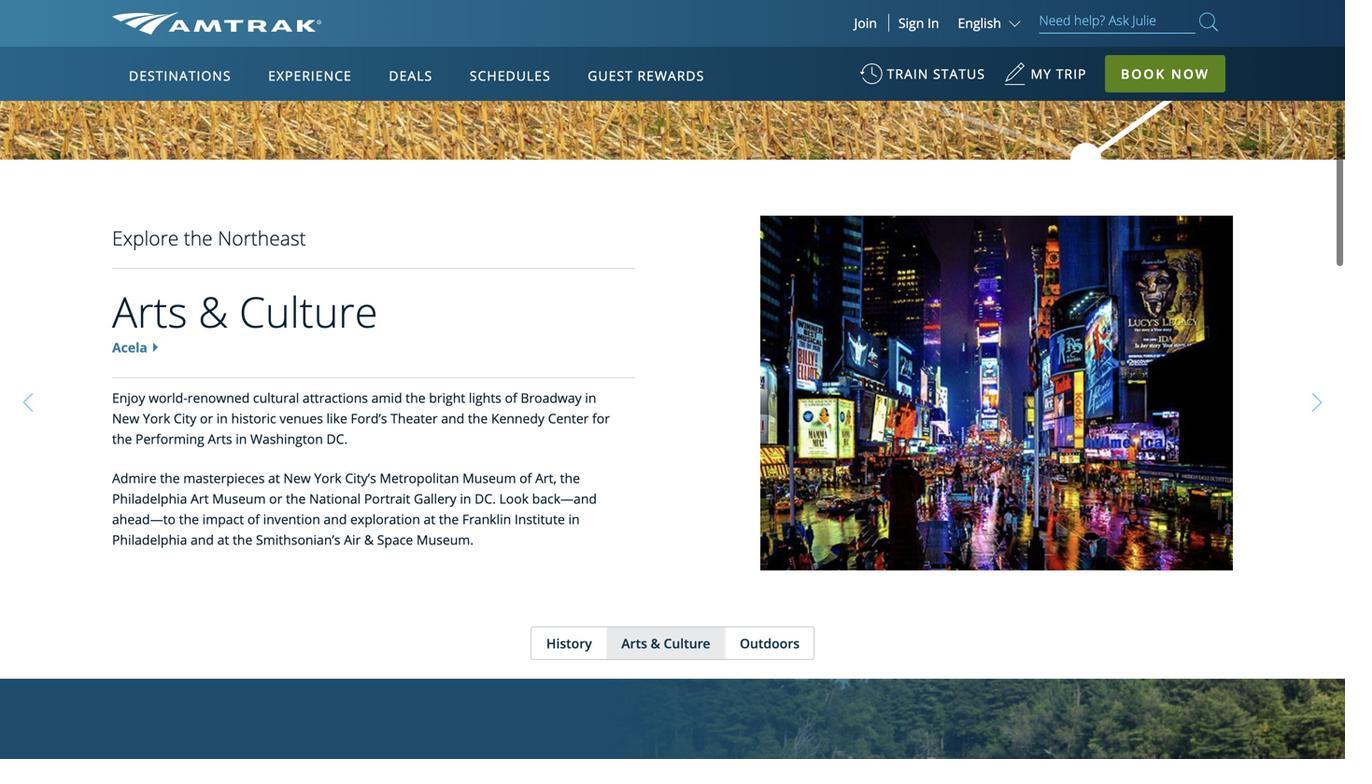 Task type: locate. For each thing, give the bounding box(es) containing it.
schedules link
[[462, 47, 559, 101]]

1 horizontal spatial museum
[[463, 470, 516, 487]]

0 horizontal spatial arts
[[112, 283, 187, 340]]

dc. up franklin
[[475, 490, 496, 508]]

arts up the masterpieces at the bottom of page
[[208, 430, 232, 448]]

culture for arts & culture acela
[[239, 283, 378, 340]]

1 horizontal spatial or
[[269, 490, 283, 508]]

franklin
[[462, 511, 511, 528]]

2 vertical spatial at
[[217, 531, 229, 549]]

or up invention
[[269, 490, 283, 508]]

book now
[[1122, 65, 1210, 83]]

&
[[198, 283, 228, 340], [364, 531, 374, 549], [651, 635, 661, 653]]

culture
[[239, 283, 378, 340], [664, 635, 711, 653]]

acela
[[112, 339, 148, 356]]

outdoors button
[[725, 628, 814, 660]]

arts inside button
[[622, 635, 648, 653]]

0 horizontal spatial york
[[143, 410, 170, 428]]

2 philadelphia from the top
[[112, 531, 187, 549]]

art,
[[535, 470, 557, 487]]

culture down northeast
[[239, 283, 378, 340]]

arts for arts & culture acela
[[112, 283, 187, 340]]

1 horizontal spatial of
[[505, 389, 517, 407]]

0 horizontal spatial new
[[112, 410, 140, 428]]

2 horizontal spatial arts
[[622, 635, 648, 653]]

english
[[958, 14, 1002, 32]]

of up kennedy
[[505, 389, 517, 407]]

new down "washington"
[[284, 470, 311, 487]]

or inside enjoy world-renowned cultural attractions amid the bright lights of broadway in new york city or in historic venues like ford's theater and the kennedy center for the performing arts in washington dc.
[[200, 410, 213, 428]]

in down back—and
[[569, 511, 580, 528]]

philadelphia up the ahead—to
[[112, 490, 187, 508]]

& right history
[[651, 635, 661, 653]]

0 vertical spatial at
[[268, 470, 280, 487]]

1 vertical spatial new
[[284, 470, 311, 487]]

arts down explore
[[112, 283, 187, 340]]

and down bright
[[441, 410, 465, 428]]

theater
[[391, 410, 438, 428]]

in down historic
[[236, 430, 247, 448]]

history button
[[532, 628, 606, 660]]

bright
[[429, 389, 466, 407]]

& for arts & culture
[[651, 635, 661, 653]]

or right city
[[200, 410, 213, 428]]

1 horizontal spatial new
[[284, 470, 311, 487]]

1 vertical spatial york
[[314, 470, 342, 487]]

the up theater
[[406, 389, 426, 407]]

arts
[[112, 283, 187, 340], [208, 430, 232, 448], [622, 635, 648, 653]]

lights
[[469, 389, 502, 407]]

0 vertical spatial and
[[441, 410, 465, 428]]

0 horizontal spatial and
[[191, 531, 214, 549]]

dc. down like
[[327, 430, 348, 448]]

at down "washington"
[[268, 470, 280, 487]]

or
[[200, 410, 213, 428], [269, 490, 283, 508]]

like
[[327, 410, 347, 428]]

and down the national
[[324, 511, 347, 528]]

northeast
[[218, 225, 306, 251]]

1 vertical spatial &
[[364, 531, 374, 549]]

dc.
[[327, 430, 348, 448], [475, 490, 496, 508]]

the right "admire"
[[160, 470, 180, 487]]

my
[[1031, 65, 1052, 83]]

1 vertical spatial dc.
[[475, 490, 496, 508]]

gallery
[[414, 490, 457, 508]]

museum
[[463, 470, 516, 487], [212, 490, 266, 508]]

ahead—to
[[112, 511, 176, 528]]

explore the northeast
[[112, 225, 306, 251]]

in up franklin
[[460, 490, 471, 508]]

arts right history
[[622, 635, 648, 653]]

space
[[377, 531, 413, 549]]

0 horizontal spatial or
[[200, 410, 213, 428]]

0 vertical spatial of
[[505, 389, 517, 407]]

0 horizontal spatial &
[[198, 283, 228, 340]]

york
[[143, 410, 170, 428], [314, 470, 342, 487]]

of right impact
[[248, 511, 260, 528]]

& right air
[[364, 531, 374, 549]]

of left art,
[[520, 470, 532, 487]]

at down impact
[[217, 531, 229, 549]]

destinations
[[129, 67, 231, 85]]

2 horizontal spatial &
[[651, 635, 661, 653]]

attractions
[[303, 389, 368, 407]]

museum up look
[[463, 470, 516, 487]]

new
[[112, 410, 140, 428], [284, 470, 311, 487]]

1 vertical spatial at
[[424, 511, 436, 528]]

0 vertical spatial museum
[[463, 470, 516, 487]]

0 vertical spatial &
[[198, 283, 228, 340]]

outdoors
[[740, 635, 800, 653]]

2 horizontal spatial of
[[520, 470, 532, 487]]

english button
[[958, 14, 1026, 32]]

join
[[855, 14, 877, 32]]

invention
[[263, 511, 320, 528]]

portrait
[[364, 490, 411, 508]]

culture left outdoors button
[[664, 635, 711, 653]]

1 horizontal spatial &
[[364, 531, 374, 549]]

dc. inside enjoy world-renowned cultural attractions amid the bright lights of broadway in new york city or in historic venues like ford's theater and the kennedy center for the performing arts in washington dc.
[[327, 430, 348, 448]]

or inside the admire the masterpieces at new york city's metropolitan museum of art, the philadelphia art museum or the national portrait gallery in dc. look back—and ahead—to the impact of invention and exploration at the franklin institute in philadelphia and at the smithsonian's air & space museum.
[[269, 490, 283, 508]]

0 horizontal spatial dc.
[[327, 430, 348, 448]]

0 horizontal spatial museum
[[212, 490, 266, 508]]

0 vertical spatial culture
[[239, 283, 378, 340]]

smithsonian's
[[256, 531, 341, 549]]

1 vertical spatial and
[[324, 511, 347, 528]]

or for the
[[269, 490, 283, 508]]

the up "admire"
[[112, 430, 132, 448]]

renowned
[[188, 389, 250, 407]]

at
[[268, 470, 280, 487], [424, 511, 436, 528], [217, 531, 229, 549]]

of inside enjoy world-renowned cultural attractions amid the bright lights of broadway in new york city or in historic venues like ford's theater and the kennedy center for the performing arts in washington dc.
[[505, 389, 517, 407]]

arts & culture
[[622, 635, 711, 653]]

0 vertical spatial arts
[[112, 283, 187, 340]]

1 vertical spatial philadelphia
[[112, 531, 187, 549]]

culture inside button
[[664, 635, 711, 653]]

york up the national
[[314, 470, 342, 487]]

my trip
[[1031, 65, 1087, 83]]

and
[[441, 410, 465, 428], [324, 511, 347, 528], [191, 531, 214, 549]]

of
[[505, 389, 517, 407], [520, 470, 532, 487], [248, 511, 260, 528]]

0 horizontal spatial at
[[217, 531, 229, 549]]

1 horizontal spatial dc.
[[475, 490, 496, 508]]

2 vertical spatial arts
[[622, 635, 648, 653]]

amid
[[372, 389, 402, 407]]

culture for arts & culture
[[664, 635, 711, 653]]

2 horizontal spatial and
[[441, 410, 465, 428]]

0 vertical spatial dc.
[[327, 430, 348, 448]]

look
[[500, 490, 529, 508]]

schedules
[[470, 67, 551, 85]]

1 horizontal spatial york
[[314, 470, 342, 487]]

rewards
[[638, 67, 705, 85]]

the up back—and
[[560, 470, 580, 487]]

in
[[585, 389, 597, 407], [217, 410, 228, 428], [236, 430, 247, 448], [460, 490, 471, 508], [569, 511, 580, 528]]

and down impact
[[191, 531, 214, 549]]

historic
[[231, 410, 276, 428]]

1 horizontal spatial culture
[[664, 635, 711, 653]]

the
[[184, 225, 213, 251], [406, 389, 426, 407], [468, 410, 488, 428], [112, 430, 132, 448], [160, 470, 180, 487], [560, 470, 580, 487], [286, 490, 306, 508], [179, 511, 199, 528], [439, 511, 459, 528], [233, 531, 253, 549]]

arts inside enjoy world-renowned cultural attractions amid the bright lights of broadway in new york city or in historic venues like ford's theater and the kennedy center for the performing arts in washington dc.
[[208, 430, 232, 448]]

cultural
[[253, 389, 299, 407]]

york down world-
[[143, 410, 170, 428]]

back—and
[[532, 490, 597, 508]]

1 vertical spatial arts
[[208, 430, 232, 448]]

for
[[593, 410, 610, 428]]

at down gallery at the bottom left
[[424, 511, 436, 528]]

1 vertical spatial of
[[520, 470, 532, 487]]

0 vertical spatial york
[[143, 410, 170, 428]]

& down explore the northeast
[[198, 283, 228, 340]]

& inside the admire the masterpieces at new york city's metropolitan museum of art, the philadelphia art museum or the national portrait gallery in dc. look back—and ahead—to the impact of invention and exploration at the franklin institute in philadelphia and at the smithsonian's air & space museum.
[[364, 531, 374, 549]]

philadelphia
[[112, 490, 187, 508], [112, 531, 187, 549]]

1 vertical spatial culture
[[664, 635, 711, 653]]

my trip button
[[1004, 56, 1087, 102]]

museum down the masterpieces at the bottom of page
[[212, 490, 266, 508]]

in down renowned
[[217, 410, 228, 428]]

application
[[182, 156, 630, 418]]

culture inside the arts & culture acela
[[239, 283, 378, 340]]

arts inside the arts & culture acela
[[112, 283, 187, 340]]

0 horizontal spatial culture
[[239, 283, 378, 340]]

philadelphia down the ahead—to
[[112, 531, 187, 549]]

2 vertical spatial of
[[248, 511, 260, 528]]

1 horizontal spatial arts
[[208, 430, 232, 448]]

of for art,
[[520, 470, 532, 487]]

1 vertical spatial or
[[269, 490, 283, 508]]

trip
[[1057, 65, 1087, 83]]

banner
[[0, 0, 1346, 432]]

0 vertical spatial philadelphia
[[112, 490, 187, 508]]

2 vertical spatial &
[[651, 635, 661, 653]]

new down enjoy
[[112, 410, 140, 428]]

& inside button
[[651, 635, 661, 653]]

0 vertical spatial or
[[200, 410, 213, 428]]

& inside the arts & culture acela
[[198, 283, 228, 340]]

0 vertical spatial new
[[112, 410, 140, 428]]

city's
[[345, 470, 376, 487]]



Task type: describe. For each thing, give the bounding box(es) containing it.
air
[[344, 531, 361, 549]]

guest rewards
[[588, 67, 705, 85]]

new inside the admire the masterpieces at new york city's metropolitan museum of art, the philadelphia art museum or the national portrait gallery in dc. look back—and ahead—to the impact of invention and exploration at the franklin institute in philadelphia and at the smithsonian's air & space museum.
[[284, 470, 311, 487]]

deals
[[389, 67, 433, 85]]

the right explore
[[184, 225, 213, 251]]

performing
[[136, 430, 204, 448]]

sign in
[[899, 14, 940, 32]]

arts for arts & culture
[[622, 635, 648, 653]]

status
[[934, 65, 986, 83]]

banner containing join
[[0, 0, 1346, 432]]

art
[[191, 490, 209, 508]]

city
[[174, 410, 197, 428]]

guest
[[588, 67, 634, 85]]

experience button
[[261, 50, 360, 102]]

york inside enjoy world-renowned cultural attractions amid the bright lights of broadway in new york city or in historic venues like ford's theater and the kennedy center for the performing arts in washington dc.
[[143, 410, 170, 428]]

1 philadelphia from the top
[[112, 490, 187, 508]]

admire
[[112, 470, 157, 487]]

the up museum.
[[439, 511, 459, 528]]

Please enter your search item search field
[[1040, 9, 1196, 34]]

application inside banner
[[182, 156, 630, 418]]

of for broadway
[[505, 389, 517, 407]]

sign
[[899, 14, 925, 32]]

ford's
[[351, 410, 387, 428]]

explore
[[112, 225, 179, 251]]

in
[[928, 14, 940, 32]]

institute
[[515, 511, 565, 528]]

center
[[548, 410, 589, 428]]

metropolitan
[[380, 470, 459, 487]]

1 vertical spatial museum
[[212, 490, 266, 508]]

the down impact
[[233, 531, 253, 549]]

national
[[309, 490, 361, 508]]

sign in button
[[899, 14, 940, 32]]

enjoy world-renowned cultural attractions amid the bright lights of broadway in new york city or in historic venues like ford's theater and the kennedy center for the performing arts in washington dc.
[[112, 389, 610, 448]]

join button
[[843, 14, 890, 32]]

& for arts & culture acela
[[198, 283, 228, 340]]

deals button
[[382, 50, 440, 102]]

train status link
[[860, 56, 986, 102]]

acela link
[[112, 339, 148, 356]]

1 horizontal spatial and
[[324, 511, 347, 528]]

or for in
[[200, 410, 213, 428]]

exploration
[[350, 511, 420, 528]]

guest rewards button
[[581, 50, 712, 102]]

1 horizontal spatial at
[[268, 470, 280, 487]]

destinations button
[[121, 50, 239, 102]]

book
[[1122, 65, 1167, 83]]

the down art
[[179, 511, 199, 528]]

new inside enjoy world-renowned cultural attractions amid the bright lights of broadway in new york city or in historic venues like ford's theater and the kennedy center for the performing arts in washington dc.
[[112, 410, 140, 428]]

experience
[[268, 67, 352, 85]]

dc. inside the admire the masterpieces at new york city's metropolitan museum of art, the philadelphia art museum or the national portrait gallery in dc. look back—and ahead—to the impact of invention and exploration at the franklin institute in philadelphia and at the smithsonian's air & space museum.
[[475, 490, 496, 508]]

search icon image
[[1200, 9, 1219, 35]]

impact
[[202, 511, 244, 528]]

york inside the admire the masterpieces at new york city's metropolitan museum of art, the philadelphia art museum or the national portrait gallery in dc. look back—and ahead—to the impact of invention and exploration at the franklin institute in philadelphia and at the smithsonian's air & space museum.
[[314, 470, 342, 487]]

world-
[[149, 389, 188, 407]]

the up invention
[[286, 490, 306, 508]]

enjoy
[[112, 389, 145, 407]]

the down the lights
[[468, 410, 488, 428]]

arts & culture button
[[607, 628, 725, 660]]

admire the masterpieces at new york city's metropolitan museum of art, the philadelphia art museum or the national portrait gallery in dc. look back—and ahead—to the impact of invention and exploration at the franklin institute in philadelphia and at the smithsonian's air & space museum.
[[112, 470, 597, 549]]

2 vertical spatial and
[[191, 531, 214, 549]]

and inside enjoy world-renowned cultural attractions amid the bright lights of broadway in new york city or in historic venues like ford's theater and the kennedy center for the performing arts in washington dc.
[[441, 410, 465, 428]]

masterpieces
[[183, 470, 265, 487]]

now
[[1172, 65, 1210, 83]]

book now button
[[1106, 55, 1226, 93]]

broadway
[[521, 389, 582, 407]]

kennedy
[[491, 410, 545, 428]]

history
[[547, 635, 592, 653]]

2 horizontal spatial at
[[424, 511, 436, 528]]

museum.
[[417, 531, 474, 549]]

0 horizontal spatial of
[[248, 511, 260, 528]]

in up for
[[585, 389, 597, 407]]

train
[[888, 65, 929, 83]]

washington
[[250, 430, 323, 448]]

venues
[[280, 410, 323, 428]]

regions map image
[[182, 156, 630, 418]]

train status
[[888, 65, 986, 83]]

arts & culture acela
[[112, 283, 378, 356]]

amtrak image
[[112, 12, 322, 35]]



Task type: vqa. For each thing, say whether or not it's contained in the screenshot.
City's
yes



